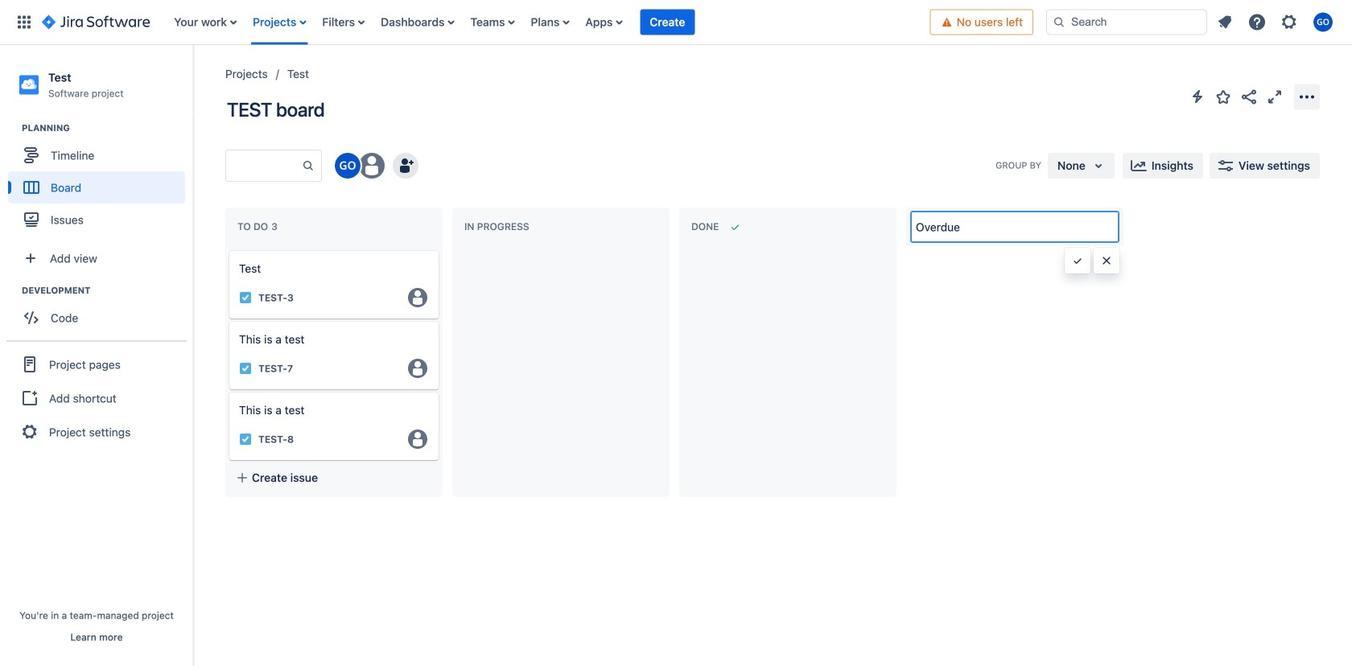 Task type: locate. For each thing, give the bounding box(es) containing it.
1 heading from the top
[[22, 122, 192, 135]]

None field
[[911, 212, 1119, 241]]

1 horizontal spatial list
[[1210, 8, 1342, 37]]

0 horizontal spatial list
[[166, 0, 930, 45]]

group for development image
[[8, 284, 192, 339]]

jira software image
[[42, 12, 150, 32], [42, 12, 150, 32]]

primary element
[[10, 0, 930, 45]]

confirm image
[[1071, 254, 1084, 267]]

banner
[[0, 0, 1352, 45]]

notifications image
[[1215, 12, 1235, 32]]

create issue image
[[218, 240, 237, 259]]

sidebar element
[[0, 45, 193, 666]]

group
[[8, 122, 192, 241], [8, 284, 192, 339], [6, 341, 187, 455]]

1 vertical spatial heading
[[22, 284, 192, 297]]

help image
[[1247, 12, 1267, 32]]

sidebar navigation image
[[175, 64, 211, 97]]

2 heading from the top
[[22, 284, 192, 297]]

Search this board text field
[[226, 151, 302, 180]]

more actions image
[[1297, 87, 1317, 107]]

task image up task image
[[239, 291, 252, 304]]

to do element
[[237, 221, 281, 232]]

development image
[[2, 281, 22, 300]]

0 vertical spatial task image
[[239, 291, 252, 304]]

1 vertical spatial group
[[8, 284, 192, 339]]

task image
[[239, 291, 252, 304], [239, 433, 252, 446]]

task image down task image
[[239, 433, 252, 446]]

heading
[[22, 122, 192, 135], [22, 284, 192, 297]]

group for planning icon
[[8, 122, 192, 241]]

None search field
[[1046, 9, 1207, 35]]

1 vertical spatial task image
[[239, 433, 252, 446]]

Search field
[[1046, 9, 1207, 35]]

0 vertical spatial heading
[[22, 122, 192, 135]]

list item
[[640, 0, 695, 45]]

heading for group for development image
[[22, 284, 192, 297]]

0 vertical spatial group
[[8, 122, 192, 241]]

list
[[166, 0, 930, 45], [1210, 8, 1342, 37]]



Task type: describe. For each thing, give the bounding box(es) containing it.
1 task image from the top
[[239, 291, 252, 304]]

task image
[[239, 362, 252, 375]]

2 vertical spatial group
[[6, 341, 187, 455]]

planning image
[[2, 118, 22, 138]]

cancel image
[[1100, 254, 1113, 267]]

2 task image from the top
[[239, 433, 252, 446]]

heading for group for planning icon
[[22, 122, 192, 135]]

appswitcher icon image
[[14, 12, 34, 32]]

enter full screen image
[[1265, 87, 1285, 107]]

your profile and settings image
[[1313, 12, 1333, 32]]

add people image
[[396, 156, 415, 175]]

automations menu button icon image
[[1188, 87, 1207, 106]]

settings image
[[1280, 12, 1299, 32]]

star test board image
[[1214, 87, 1233, 107]]

search image
[[1053, 16, 1066, 29]]

view settings image
[[1216, 156, 1235, 175]]



Task type: vqa. For each thing, say whether or not it's contained in the screenshot.
Development image
yes



